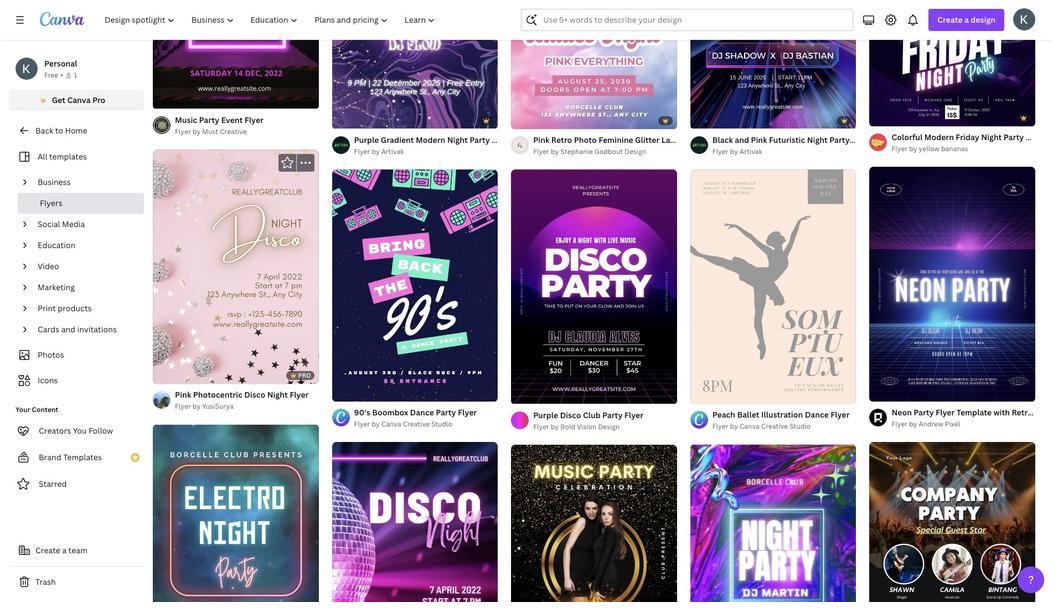 Task type: locate. For each thing, give the bounding box(es) containing it.
and
[[735, 134, 750, 145], [61, 324, 75, 335]]

peach
[[713, 410, 736, 420]]

create left design
[[938, 14, 963, 25]]

party
[[199, 114, 219, 125], [1004, 132, 1024, 143], [470, 134, 490, 145], [830, 134, 850, 145], [436, 407, 456, 418], [914, 407, 934, 418], [603, 410, 623, 420]]

flyer by artivak link down gradient
[[354, 146, 498, 157]]

purple for purple disco club party flyer
[[534, 410, 558, 420]]

pink retro photo feminine glitter ladies night club event flyer image
[[511, 0, 677, 129]]

creative inside peach ballet illustration dance flyer flyer by canva creative studio
[[762, 422, 788, 431]]

0 vertical spatial retro
[[552, 134, 572, 145]]

neon
[[892, 407, 912, 418]]

0 vertical spatial create
[[938, 14, 963, 25]]

purple gradient modern night party club flyer image
[[332, 0, 498, 129]]

flyer by canva creative studio link
[[354, 419, 477, 430], [713, 421, 850, 432]]

dance inside peach ballet illustration dance flyer flyer by canva creative studio
[[805, 410, 829, 420]]

creative inside 90's boombox dance party flyer flyer by canva creative studio
[[403, 419, 430, 429]]

a for team
[[62, 545, 67, 556]]

video link
[[33, 256, 137, 277]]

by inside the neon party flyer template with retro vibes flyer by andrew pixel
[[910, 419, 918, 429]]

0 horizontal spatial pink
[[175, 390, 191, 400]]

event left futuristic
[[730, 134, 752, 145]]

party inside purple gradient modern night party club flyer flyer by artivak
[[470, 134, 490, 145]]

0 horizontal spatial and
[[61, 324, 75, 335]]

create inside button
[[35, 545, 60, 556]]

purple disco club party flyer flyer by bold vision design
[[534, 410, 644, 431]]

disco inside purple disco club party flyer flyer by bold vision design
[[560, 410, 581, 420]]

flyer by artivak link for modern
[[354, 146, 498, 157]]

pink left futuristic
[[751, 134, 768, 145]]

creators
[[39, 425, 71, 436]]

0 horizontal spatial canva
[[67, 95, 91, 105]]

1 horizontal spatial flyer by artivak link
[[713, 146, 857, 157]]

neon party flyer template with retro vibes flyer by andrew pixel
[[892, 407, 1054, 429]]

retro up stephanie
[[552, 134, 572, 145]]

vision
[[577, 422, 597, 431]]

1 horizontal spatial dance
[[805, 410, 829, 420]]

flyer by artivak link
[[354, 146, 498, 157], [713, 146, 857, 157]]

canva inside peach ballet illustration dance flyer flyer by canva creative studio
[[740, 422, 760, 431]]

modern
[[925, 132, 955, 143], [416, 134, 446, 145]]

studio inside 90's boombox dance party flyer flyer by canva creative studio
[[432, 419, 453, 429]]

brand templates
[[39, 452, 102, 463]]

0 vertical spatial disco
[[244, 390, 266, 400]]

your content
[[16, 405, 58, 414]]

1 vertical spatial create
[[35, 545, 60, 556]]

boombox
[[372, 407, 408, 418]]

flyer
[[245, 114, 264, 125], [175, 127, 191, 136], [511, 134, 530, 145], [872, 134, 890, 145], [753, 134, 772, 145], [892, 144, 908, 154], [354, 147, 370, 156], [713, 147, 729, 156], [534, 147, 550, 156], [290, 390, 309, 400], [175, 402, 191, 411], [458, 407, 477, 418], [936, 407, 955, 418], [831, 410, 850, 420], [625, 410, 644, 420], [354, 419, 370, 429], [892, 419, 908, 429], [713, 422, 729, 431], [534, 422, 550, 431]]

1 flyer by artivak link from the left
[[354, 146, 498, 157]]

flyer by canva creative studio link down illustration
[[713, 421, 850, 432]]

0 vertical spatial design
[[625, 147, 647, 156]]

1 vertical spatial a
[[62, 545, 67, 556]]

2 artivak from the left
[[740, 147, 763, 156]]

glitter
[[635, 134, 660, 145]]

0 horizontal spatial a
[[62, 545, 67, 556]]

•
[[61, 70, 63, 80]]

90's boombox dance party flyer flyer by canva creative studio
[[354, 407, 477, 429]]

pink retro photo feminine glitter ladies night club event flyer link
[[534, 134, 772, 146]]

a left team
[[62, 545, 67, 556]]

personal
[[44, 58, 77, 69]]

team
[[68, 545, 87, 556]]

0 horizontal spatial purple
[[354, 134, 379, 145]]

gradient
[[381, 134, 414, 145]]

studio down illustration
[[790, 422, 811, 431]]

a inside button
[[62, 545, 67, 556]]

all templates link
[[16, 146, 137, 167]]

canva inside button
[[67, 95, 91, 105]]

dance right boombox
[[410, 407, 434, 418]]

black and pink futuristic night party club flyer flyer by artivak
[[713, 134, 890, 156]]

1 horizontal spatial design
[[625, 147, 647, 156]]

modern right gradient
[[416, 134, 446, 145]]

night inside purple gradient modern night party club flyer flyer by artivak
[[447, 134, 468, 145]]

purple up flyer by bold vision design "link"
[[534, 410, 558, 420]]

night inside pink retro photo feminine glitter ladies night club event flyer flyer by stephanie godbout design
[[688, 134, 709, 145]]

1 vertical spatial disco
[[560, 410, 581, 420]]

1 horizontal spatial event
[[730, 134, 752, 145]]

design
[[625, 147, 647, 156], [598, 422, 620, 431]]

a inside dropdown button
[[965, 14, 969, 25]]

peach ballet illustration dance flyer flyer by canva creative studio
[[713, 410, 850, 431]]

studio for dance
[[790, 422, 811, 431]]

by
[[193, 127, 201, 136], [910, 144, 918, 154], [372, 147, 380, 156], [730, 147, 738, 156], [551, 147, 559, 156], [193, 402, 201, 411], [372, 419, 380, 429], [910, 419, 918, 429], [730, 422, 738, 431], [551, 422, 559, 431]]

night inside 'colorful modern friday night party club fly flyer by yellow bananas'
[[982, 132, 1002, 143]]

create for create a team
[[35, 545, 60, 556]]

2 horizontal spatial pink
[[751, 134, 768, 145]]

creators you follow link
[[9, 420, 144, 442]]

and right black
[[735, 134, 750, 145]]

pink inside black and pink futuristic night party club flyer flyer by artivak
[[751, 134, 768, 145]]

2 flyer by artivak link from the left
[[713, 146, 857, 157]]

1 vertical spatial event
[[730, 134, 752, 145]]

0 vertical spatial and
[[735, 134, 750, 145]]

cards and invitations
[[38, 324, 117, 335]]

and for cards
[[61, 324, 75, 335]]

canva left 'pro'
[[67, 95, 91, 105]]

black and pink futuristic night party club flyer link
[[713, 134, 890, 146]]

design inside pink retro photo feminine glitter ladies night club event flyer flyer by stephanie godbout design
[[625, 147, 647, 156]]

purple gradient and blue neon night party club flyer image
[[691, 445, 857, 602]]

pink inside pink photocentric disco night flyer flyer by yusisurya
[[175, 390, 191, 400]]

peach ballet illustration dance flyer image
[[691, 169, 857, 404]]

1 horizontal spatial retro
[[1012, 407, 1033, 418]]

1 horizontal spatial purple
[[534, 410, 558, 420]]

by inside purple gradient modern night party club flyer flyer by artivak
[[372, 147, 380, 156]]

godbout
[[595, 147, 623, 156]]

starred link
[[9, 473, 144, 495]]

social media link
[[33, 214, 137, 235]]

0 vertical spatial purple
[[354, 134, 379, 145]]

studio down 90's boombox dance party flyer link
[[432, 419, 453, 429]]

colorful
[[892, 132, 923, 143]]

purple inside purple disco club party flyer flyer by bold vision design
[[534, 410, 558, 420]]

artivak down black and pink futuristic night party club flyer "link"
[[740, 147, 763, 156]]

dance inside 90's boombox dance party flyer flyer by canva creative studio
[[410, 407, 434, 418]]

creative down 90's boombox dance party flyer link
[[403, 419, 430, 429]]

0 horizontal spatial flyer by artivak link
[[354, 146, 498, 157]]

black and pink futuristic night party club flyer image
[[691, 0, 857, 129]]

1 horizontal spatial canva
[[382, 419, 401, 429]]

event
[[221, 114, 243, 125], [730, 134, 752, 145]]

retro
[[552, 134, 572, 145], [1012, 407, 1033, 418]]

0 horizontal spatial studio
[[432, 419, 453, 429]]

0 horizontal spatial design
[[598, 422, 620, 431]]

create left team
[[35, 545, 60, 556]]

night
[[982, 132, 1002, 143], [447, 134, 468, 145], [808, 134, 828, 145], [688, 134, 709, 145], [267, 390, 288, 400]]

1 vertical spatial purple
[[534, 410, 558, 420]]

artivak down gradient
[[382, 147, 404, 156]]

a left design
[[965, 14, 969, 25]]

0 horizontal spatial artivak
[[382, 147, 404, 156]]

pink left photo
[[534, 134, 550, 145]]

stephanie
[[561, 147, 593, 156]]

by inside 90's boombox dance party flyer flyer by canva creative studio
[[372, 419, 380, 429]]

1 horizontal spatial modern
[[925, 132, 955, 143]]

pixel
[[946, 419, 961, 429]]

to
[[55, 125, 63, 136]]

club inside 'colorful modern friday night party club fly flyer by yellow bananas'
[[1026, 132, 1044, 143]]

templates
[[63, 452, 102, 463]]

follow
[[89, 425, 113, 436]]

kendall parks image
[[1014, 8, 1036, 30]]

1 vertical spatial design
[[598, 422, 620, 431]]

colorful modern friday night party club flyer image
[[870, 0, 1036, 126]]

feminine
[[599, 134, 634, 145]]

business
[[38, 177, 71, 187]]

None search field
[[521, 9, 854, 31]]

by inside peach ballet illustration dance flyer flyer by canva creative studio
[[730, 422, 738, 431]]

1 horizontal spatial a
[[965, 14, 969, 25]]

0 vertical spatial a
[[965, 14, 969, 25]]

0 horizontal spatial modern
[[416, 134, 446, 145]]

and inside black and pink futuristic night party club flyer flyer by artivak
[[735, 134, 750, 145]]

and for black
[[735, 134, 750, 145]]

andrew
[[919, 419, 944, 429]]

flyer by yellow bananas link
[[892, 144, 1036, 155]]

education
[[38, 240, 76, 250]]

flyers
[[40, 198, 62, 208]]

video
[[38, 261, 59, 271]]

purple
[[354, 134, 379, 145], [534, 410, 558, 420]]

pink inside pink retro photo feminine glitter ladies night club event flyer flyer by stephanie godbout design
[[534, 134, 550, 145]]

and right cards
[[61, 324, 75, 335]]

dance right illustration
[[805, 410, 829, 420]]

flyer by yusisurya link
[[175, 401, 309, 412]]

music party festival event flyer image
[[511, 445, 677, 602]]

flyer by bold vision design link
[[534, 421, 644, 432]]

ballet
[[738, 410, 760, 420]]

design down glitter
[[625, 147, 647, 156]]

photo
[[574, 134, 597, 145]]

music party event flyer flyer by must creative
[[175, 114, 264, 136]]

create a design button
[[929, 9, 1005, 31]]

template
[[957, 407, 992, 418]]

1 horizontal spatial artivak
[[740, 147, 763, 156]]

retro right 'with'
[[1012, 407, 1033, 418]]

cards
[[38, 324, 59, 335]]

artivak
[[382, 147, 404, 156], [740, 147, 763, 156]]

0 horizontal spatial dance
[[410, 407, 434, 418]]

1 horizontal spatial create
[[938, 14, 963, 25]]

1 horizontal spatial creative
[[403, 419, 430, 429]]

1 vertical spatial and
[[61, 324, 75, 335]]

0 horizontal spatial retro
[[552, 134, 572, 145]]

1 horizontal spatial and
[[735, 134, 750, 145]]

music
[[175, 114, 197, 125]]

creative down peach ballet illustration dance flyer link
[[762, 422, 788, 431]]

1 vertical spatial retro
[[1012, 407, 1033, 418]]

studio inside peach ballet illustration dance flyer flyer by canva creative studio
[[790, 422, 811, 431]]

content
[[32, 405, 58, 414]]

pink photocentric disco night flyer flyer by yusisurya
[[175, 390, 309, 411]]

disco up bold at bottom
[[560, 410, 581, 420]]

1 artivak from the left
[[382, 147, 404, 156]]

disco up the flyer by yusisurya link on the left
[[244, 390, 266, 400]]

0 horizontal spatial flyer by canva creative studio link
[[354, 419, 477, 430]]

flyer by artivak link down futuristic
[[713, 146, 857, 157]]

flyer by canva creative studio link down boombox
[[354, 419, 477, 430]]

pink left photocentric
[[175, 390, 191, 400]]

2 horizontal spatial creative
[[762, 422, 788, 431]]

canva down boombox
[[382, 419, 401, 429]]

flyer inside 'colorful modern friday night party club fly flyer by yellow bananas'
[[892, 144, 908, 154]]

create a team button
[[9, 540, 144, 562]]

2 horizontal spatial canva
[[740, 422, 760, 431]]

modern inside 'colorful modern friday night party club fly flyer by yellow bananas'
[[925, 132, 955, 143]]

purple inside purple gradient modern night party club flyer flyer by artivak
[[354, 134, 379, 145]]

templates
[[49, 151, 87, 162]]

creative for peach ballet illustration dance flyer
[[762, 422, 788, 431]]

canva inside 90's boombox dance party flyer flyer by canva creative studio
[[382, 419, 401, 429]]

design right vision
[[598, 422, 620, 431]]

modern up yellow at the top right
[[925, 132, 955, 143]]

creative down music party event flyer link
[[220, 127, 247, 136]]

0 horizontal spatial creative
[[220, 127, 247, 136]]

night inside pink photocentric disco night flyer flyer by yusisurya
[[267, 390, 288, 400]]

0 horizontal spatial disco
[[244, 390, 266, 400]]

1 horizontal spatial flyer by canva creative studio link
[[713, 421, 850, 432]]

purple left gradient
[[354, 134, 379, 145]]

1 horizontal spatial pink
[[534, 134, 550, 145]]

photocentric
[[193, 390, 243, 400]]

studio
[[432, 419, 453, 429], [790, 422, 811, 431]]

party inside 90's boombox dance party flyer flyer by canva creative studio
[[436, 407, 456, 418]]

canva down ballet
[[740, 422, 760, 431]]

0 vertical spatial event
[[221, 114, 243, 125]]

1 horizontal spatial studio
[[790, 422, 811, 431]]

create inside dropdown button
[[938, 14, 963, 25]]

purple disco club party flyer image
[[511, 169, 677, 404]]

0 horizontal spatial event
[[221, 114, 243, 125]]

canva
[[67, 95, 91, 105], [382, 419, 401, 429], [740, 422, 760, 431]]

0 horizontal spatial create
[[35, 545, 60, 556]]

1 horizontal spatial disco
[[560, 410, 581, 420]]

media
[[62, 219, 85, 229]]

1
[[74, 70, 77, 80]]

event up flyer by must creative link
[[221, 114, 243, 125]]

creative
[[220, 127, 247, 136], [403, 419, 430, 429], [762, 422, 788, 431]]

flyer by artivak link for pink
[[713, 146, 857, 157]]



Task type: describe. For each thing, give the bounding box(es) containing it.
icons
[[38, 375, 58, 386]]

friday
[[956, 132, 980, 143]]

marketing
[[38, 282, 75, 293]]

pink for pink retro photo feminine glitter ladies night club event flyer
[[534, 134, 550, 145]]

brand templates link
[[9, 447, 144, 469]]

products
[[58, 303, 92, 314]]

event inside pink retro photo feminine glitter ladies night club event flyer flyer by stephanie godbout design
[[730, 134, 752, 145]]

music party event flyer image
[[153, 0, 319, 109]]

print products link
[[33, 298, 137, 319]]

pro
[[92, 95, 105, 105]]

disco inside pink photocentric disco night flyer flyer by yusisurya
[[244, 390, 266, 400]]

canva for peach
[[740, 422, 760, 431]]

design inside purple disco club party flyer flyer by bold vision design
[[598, 422, 620, 431]]

purple neon photocentric disco night flyer image
[[332, 442, 498, 602]]

pro
[[298, 371, 311, 380]]

must
[[202, 127, 218, 136]]

retro inside the neon party flyer template with retro vibes flyer by andrew pixel
[[1012, 407, 1033, 418]]

purple disco club party flyer link
[[534, 409, 644, 421]]

flyer by andrew pixel link
[[892, 419, 1036, 430]]

90's boombox dance party flyer link
[[354, 407, 477, 419]]

pink photocentric disco night flyer image
[[153, 149, 319, 384]]

back to home link
[[9, 120, 144, 142]]

your
[[16, 405, 30, 414]]

get canva pro
[[52, 95, 105, 105]]

social media
[[38, 219, 85, 229]]

by inside the music party event flyer flyer by must creative
[[193, 127, 201, 136]]

studio for party
[[432, 419, 453, 429]]

by inside purple disco club party flyer flyer by bold vision design
[[551, 422, 559, 431]]

free •
[[44, 70, 63, 80]]

flyer by must creative link
[[175, 126, 264, 137]]

invitations
[[77, 324, 117, 335]]

Search search field
[[544, 9, 847, 30]]

artivak inside black and pink futuristic night party club flyer flyer by artivak
[[740, 147, 763, 156]]

by inside 'colorful modern friday night party club fly flyer by yellow bananas'
[[910, 144, 918, 154]]

cards and invitations link
[[33, 319, 137, 340]]

retro inside pink retro photo feminine glitter ladies night club event flyer flyer by stephanie godbout design
[[552, 134, 572, 145]]

90's
[[354, 407, 371, 418]]

green red glow cosmic space party night club dj flyer image
[[153, 425, 319, 602]]

peach ballet illustration dance flyer link
[[713, 409, 850, 421]]

trash link
[[9, 571, 144, 593]]

starred
[[39, 479, 67, 489]]

colorful modern friday night party club fly flyer by yellow bananas
[[892, 132, 1054, 154]]

print products
[[38, 303, 92, 314]]

a for design
[[965, 14, 969, 25]]

party inside the neon party flyer template with retro vibes flyer by andrew pixel
[[914, 407, 934, 418]]

all templates
[[38, 151, 87, 162]]

by inside pink retro photo feminine glitter ladies night club event flyer flyer by stephanie godbout design
[[551, 147, 559, 156]]

business link
[[33, 172, 137, 193]]

top level navigation element
[[98, 9, 445, 31]]

all
[[38, 151, 47, 162]]

artivak inside purple gradient modern night party club flyer flyer by artivak
[[382, 147, 404, 156]]

ladies
[[662, 134, 686, 145]]

purple gradient modern night party club flyer flyer by artivak
[[354, 134, 530, 156]]

night for colorful modern friday night party club fly
[[982, 132, 1002, 143]]

night for purple gradient modern night party club flyer
[[447, 134, 468, 145]]

90's boombox dance party flyer image
[[332, 169, 498, 402]]

creative inside the music party event flyer flyer by must creative
[[220, 127, 247, 136]]

create a team
[[35, 545, 87, 556]]

illustration
[[762, 410, 803, 420]]

with
[[994, 407, 1010, 418]]

purple for purple gradient modern night party club flyer
[[354, 134, 379, 145]]

design
[[971, 14, 996, 25]]

party inside the music party event flyer flyer by must creative
[[199, 114, 219, 125]]

black modern company party flyer image
[[870, 442, 1036, 602]]

canva for 90's
[[382, 419, 401, 429]]

vibes
[[1035, 407, 1054, 418]]

trash
[[35, 577, 56, 587]]

pink for pink photocentric disco night flyer
[[175, 390, 191, 400]]

night for pink photocentric disco night flyer
[[267, 390, 288, 400]]

music party event flyer link
[[175, 114, 264, 126]]

yellow
[[919, 144, 940, 154]]

creative for 90's boombox dance party flyer
[[403, 419, 430, 429]]

get
[[52, 95, 65, 105]]

modern inside purple gradient modern night party club flyer flyer by artivak
[[416, 134, 446, 145]]

event inside the music party event flyer flyer by must creative
[[221, 114, 243, 125]]

futuristic
[[769, 134, 806, 145]]

icons link
[[16, 370, 137, 391]]

pink photocentric disco night flyer link
[[175, 389, 309, 401]]

bananas
[[942, 144, 969, 154]]

education link
[[33, 235, 137, 256]]

yusisurya
[[202, 402, 234, 411]]

night inside black and pink futuristic night party club flyer flyer by artivak
[[808, 134, 828, 145]]

club inside pink retro photo feminine glitter ladies night club event flyer flyer by stephanie godbout design
[[711, 134, 728, 145]]

neon party flyer template with retro vibes link
[[892, 407, 1054, 419]]

brand
[[39, 452, 61, 463]]

flyer by canva creative studio link for dance
[[354, 419, 477, 430]]

bold
[[561, 422, 576, 431]]

home
[[65, 125, 87, 136]]

by inside pink photocentric disco night flyer flyer by yusisurya
[[193, 402, 201, 411]]

social
[[38, 219, 60, 229]]

party inside black and pink futuristic night party club flyer flyer by artivak
[[830, 134, 850, 145]]

back
[[35, 125, 53, 136]]

photos
[[38, 350, 64, 360]]

free
[[44, 70, 58, 80]]

create for create a design
[[938, 14, 963, 25]]

marketing link
[[33, 277, 137, 298]]

colorful modern friday night party club fly link
[[892, 131, 1054, 144]]

get canva pro button
[[9, 90, 144, 111]]

club inside purple gradient modern night party club flyer flyer by artivak
[[492, 134, 510, 145]]

print
[[38, 303, 56, 314]]

party inside 'colorful modern friday night party club fly flyer by yellow bananas'
[[1004, 132, 1024, 143]]

back to home
[[35, 125, 87, 136]]

pink retro photo feminine glitter ladies night club event flyer flyer by stephanie godbout design
[[534, 134, 772, 156]]

photos link
[[16, 345, 137, 366]]

club inside black and pink futuristic night party club flyer flyer by artivak
[[852, 134, 870, 145]]

flyer by canva creative studio link for illustration
[[713, 421, 850, 432]]

by inside black and pink futuristic night party club flyer flyer by artivak
[[730, 147, 738, 156]]

neon party flyer template with retro vibes image
[[870, 167, 1036, 402]]

club inside purple disco club party flyer flyer by bold vision design
[[583, 410, 601, 420]]

party inside purple disco club party flyer flyer by bold vision design
[[603, 410, 623, 420]]



Task type: vqa. For each thing, say whether or not it's contained in the screenshot.
the To to the right
no



